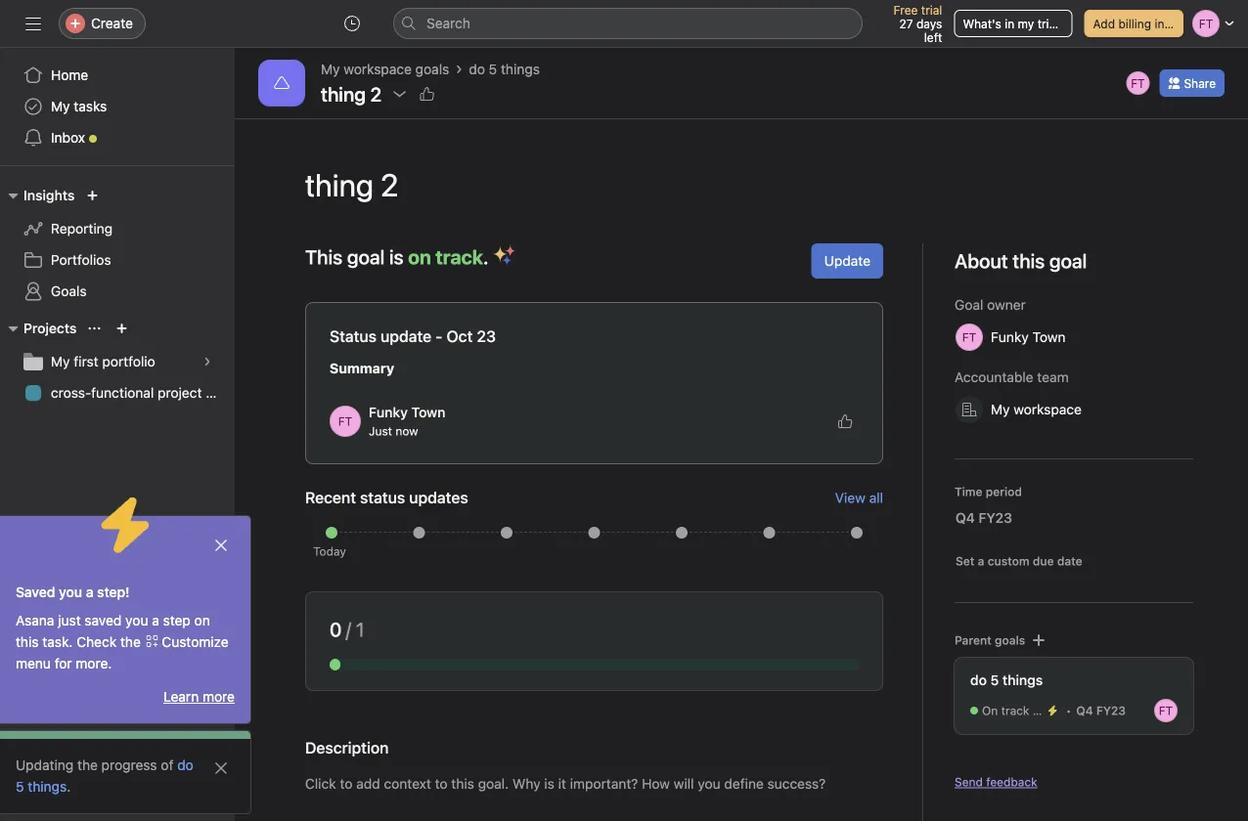 Task type: vqa. For each thing, say whether or not it's contained in the screenshot.
you to the left
yes



Task type: locate. For each thing, give the bounding box(es) containing it.
1 horizontal spatial .
[[483, 246, 489, 269]]

updating the progress of
[[16, 758, 177, 774]]

do up on
[[971, 673, 987, 689]]

2 vertical spatial things
[[28, 779, 67, 795]]

funky up just
[[369, 405, 408, 421]]

search button
[[393, 8, 863, 39]]

q4 right •
[[1077, 704, 1094, 718]]

workspace down team
[[1014, 402, 1082, 418]]

search list box
[[393, 8, 863, 39]]

q4 fy23 button right the (50%)
[[1072, 702, 1151, 721]]

1 vertical spatial fy23
[[1097, 704, 1126, 718]]

0 vertical spatial 0 likes. click to like this task image
[[419, 86, 435, 102]]

1 vertical spatial 0 likes. click to like this task image
[[838, 414, 853, 430]]

about this goal
[[955, 250, 1087, 272]]

1 vertical spatial .
[[67, 779, 71, 795]]

q4 down time
[[956, 510, 975, 526]]

you up just at the left bottom
[[59, 585, 82, 601]]

2 horizontal spatial ft
[[1159, 704, 1173, 718]]

ft right • q4 fy23 on the right bottom of the page
[[1159, 704, 1173, 718]]

0 vertical spatial funky
[[991, 329, 1029, 345]]

on up customize
[[194, 613, 210, 629]]

1 vertical spatial do 5 things
[[971, 673, 1043, 689]]

funky inside dropdown button
[[991, 329, 1029, 345]]

insights
[[23, 187, 75, 204]]

0 horizontal spatial .
[[67, 779, 71, 795]]

1 vertical spatial things
[[1003, 673, 1043, 689]]

1 vertical spatial q4
[[1077, 704, 1094, 718]]

2 horizontal spatial do 5 things
[[971, 673, 1043, 689]]

Goal name text field
[[290, 150, 1194, 220]]

1 horizontal spatial ft
[[1131, 76, 1145, 90]]

funky town
[[991, 329, 1066, 345]]

do 5 things
[[469, 61, 540, 77], [971, 673, 1043, 689], [16, 758, 194, 795]]

goals down search
[[416, 61, 449, 77]]

1 horizontal spatial fy23
[[1097, 704, 1126, 718]]

fy23 right •
[[1097, 704, 1126, 718]]

0 vertical spatial workspace
[[344, 61, 412, 77]]

my inside "my tasks" link
[[51, 98, 70, 114]]

share button
[[1160, 69, 1225, 97]]

0 horizontal spatial the
[[77, 758, 98, 774]]

1 vertical spatial workspace
[[1014, 402, 1082, 418]]

1 horizontal spatial a
[[152, 613, 159, 629]]

0 vertical spatial do 5 things link
[[469, 59, 540, 80]]

town up now
[[412, 405, 446, 421]]

you inside asana just saved you a step on this task. check the
[[125, 613, 148, 629]]

/
[[346, 618, 351, 641]]

1 horizontal spatial on
[[408, 246, 431, 269]]

0 vertical spatial track
[[436, 246, 483, 269]]

funky inside funky town just now
[[369, 405, 408, 421]]

0 horizontal spatial q4
[[956, 510, 975, 526]]

parent
[[955, 634, 992, 648]]

q4 fy23 button down time period
[[943, 501, 1045, 536]]

1 vertical spatial town
[[412, 405, 446, 421]]

add billing info
[[1094, 17, 1176, 30]]

1 horizontal spatial town
[[1033, 329, 1066, 345]]

remove image
[[1074, 330, 1090, 345]]

track right is
[[436, 246, 483, 269]]

0 vertical spatial ft
[[1131, 76, 1145, 90]]

q4 fy23 button
[[943, 501, 1045, 536], [1072, 702, 1151, 721]]

accountable
[[955, 369, 1034, 386]]

of
[[161, 758, 174, 774]]

recent status updates
[[305, 489, 468, 507]]

track right on
[[1002, 704, 1030, 718]]

you right saved
[[125, 613, 148, 629]]

0 likes. click to like this task image right show options image in the left top of the page
[[419, 86, 435, 102]]

my down accountable at right
[[991, 402, 1010, 418]]

2 vertical spatial 5
[[16, 779, 24, 795]]

0 horizontal spatial funky
[[369, 405, 408, 421]]

0 likes. click to like this task image
[[419, 86, 435, 102], [838, 414, 853, 430]]

my inside the my workspace dropdown button
[[991, 402, 1010, 418]]

2 vertical spatial a
[[152, 613, 159, 629]]

do right the of
[[177, 758, 194, 774]]

1
[[356, 618, 364, 641]]

0 horizontal spatial do 5 things link
[[16, 758, 194, 795]]

0 horizontal spatial things
[[28, 779, 67, 795]]

the up invite
[[77, 758, 98, 774]]

show options image
[[392, 86, 407, 102]]

0 vertical spatial a
[[978, 555, 985, 568]]

close image
[[213, 761, 229, 777]]

do
[[469, 61, 485, 77], [971, 673, 987, 689], [177, 758, 194, 774]]

workspace up show options image in the left top of the page
[[344, 61, 412, 77]]

1 vertical spatial a
[[86, 585, 93, 601]]

a right set
[[978, 555, 985, 568]]

my for my tasks
[[51, 98, 70, 114]]

a left step
[[152, 613, 159, 629]]

thing 2
[[321, 82, 382, 105]]

0 horizontal spatial on
[[194, 613, 210, 629]]

the
[[120, 635, 141, 651], [77, 758, 98, 774]]

set
[[956, 555, 975, 568]]

portfolio
[[102, 354, 155, 370]]

project
[[158, 385, 202, 401]]

global element
[[0, 48, 235, 165]]

ft left share button
[[1131, 76, 1145, 90]]

team
[[1038, 369, 1069, 386]]

0 vertical spatial fy23
[[979, 510, 1013, 526]]

0 horizontal spatial do
[[177, 758, 194, 774]]

0
[[330, 618, 342, 641]]

add parent goal image
[[1031, 633, 1047, 649]]

what's
[[963, 17, 1002, 30]]

1 horizontal spatial 0 likes. click to like this task image
[[838, 414, 853, 430]]

funky
[[991, 329, 1029, 345], [369, 405, 408, 421]]

do down search
[[469, 61, 485, 77]]

1 horizontal spatial q4
[[1077, 704, 1094, 718]]

0 horizontal spatial workspace
[[344, 61, 412, 77]]

0 horizontal spatial track
[[436, 246, 483, 269]]

1 vertical spatial track
[[1002, 704, 1030, 718]]

date
[[1058, 555, 1083, 568]]

update
[[381, 327, 432, 346]]

funky down owner on the right top
[[991, 329, 1029, 345]]

add
[[1094, 17, 1116, 30]]

ft left just
[[338, 415, 352, 429]]

0 horizontal spatial 0 likes. click to like this task image
[[419, 86, 435, 102]]

a inside asana just saved you a step on this task. check the
[[152, 613, 159, 629]]

cross-functional project plan
[[51, 385, 233, 401]]

what's in my trial?
[[963, 17, 1065, 30]]

my inside my first portfolio link
[[51, 354, 70, 370]]

my workspace button
[[947, 392, 1114, 428]]

1 vertical spatial q4 fy23 button
[[1072, 702, 1151, 721]]

1 vertical spatial funky
[[369, 405, 408, 421]]

tasks
[[74, 98, 107, 114]]

1 vertical spatial 5
[[991, 673, 999, 689]]

town inside funky town just now
[[412, 405, 446, 421]]

time period
[[955, 485, 1022, 499]]

2 vertical spatial do
[[177, 758, 194, 774]]

is
[[389, 246, 404, 269]]

portfolios link
[[12, 245, 223, 276]]

2 horizontal spatial a
[[978, 555, 985, 568]]

status updates
[[360, 489, 468, 507]]

1 horizontal spatial workspace
[[1014, 402, 1082, 418]]

. up oct 23
[[483, 246, 489, 269]]

0 horizontal spatial fy23
[[979, 510, 1013, 526]]

period
[[986, 485, 1022, 499]]

workspace inside dropdown button
[[1014, 402, 1082, 418]]

workspace for my workspace goals
[[344, 61, 412, 77]]

add billing info button
[[1085, 10, 1184, 37]]

close toast image
[[213, 538, 229, 554]]

.
[[483, 246, 489, 269], [67, 779, 71, 795]]

0 vertical spatial q4 fy23 button
[[943, 501, 1045, 536]]

1 horizontal spatial track
[[1002, 704, 1030, 718]]

insights element
[[0, 178, 235, 311]]

send feedback
[[955, 776, 1038, 790]]

1 horizontal spatial 5
[[489, 61, 497, 77]]

on right is
[[408, 246, 431, 269]]

this
[[305, 246, 343, 269]]

fy23 down time period
[[979, 510, 1013, 526]]

goal owner
[[955, 297, 1026, 313]]

my up thing 2
[[321, 61, 340, 77]]

1 horizontal spatial funky
[[991, 329, 1029, 345]]

asana
[[16, 613, 54, 629]]

create
[[91, 15, 133, 31]]

1 vertical spatial the
[[77, 758, 98, 774]]

this goal
[[1013, 250, 1087, 272]]

1 horizontal spatial you
[[125, 613, 148, 629]]

. down the updating
[[67, 779, 71, 795]]

0 horizontal spatial you
[[59, 585, 82, 601]]

now
[[396, 425, 418, 438]]

home link
[[12, 60, 223, 91]]

do 5 things link
[[469, 59, 540, 80], [16, 758, 194, 795]]

view
[[835, 490, 866, 506]]

my workspace
[[991, 402, 1082, 418]]

step!
[[97, 585, 130, 601]]

0 likes. click to like this task image up the view
[[838, 414, 853, 430]]

1 vertical spatial ft
[[338, 415, 352, 429]]

0 horizontal spatial goals
[[416, 61, 449, 77]]

0 horizontal spatial ft
[[338, 415, 352, 429]]

2 horizontal spatial do
[[971, 673, 987, 689]]

0 horizontal spatial town
[[412, 405, 446, 421]]

my left 'first'
[[51, 354, 70, 370]]

inbox link
[[12, 122, 223, 154]]

0 horizontal spatial q4 fy23 button
[[943, 501, 1045, 536]]

0 vertical spatial town
[[1033, 329, 1066, 345]]

my for my workspace
[[991, 402, 1010, 418]]

1 vertical spatial you
[[125, 613, 148, 629]]

learn
[[163, 689, 199, 705]]

the right check on the left of the page
[[120, 635, 141, 651]]

0 horizontal spatial do 5 things
[[16, 758, 194, 795]]

town left 'remove' image at the right top
[[1033, 329, 1066, 345]]

goals left add parent goal 'icon'
[[995, 634, 1026, 648]]

1 vertical spatial goals
[[995, 634, 1026, 648]]

customize menu for more.
[[16, 635, 229, 672]]

trial
[[922, 3, 943, 17]]

my inside my workspace goals link
[[321, 61, 340, 77]]

0 horizontal spatial a
[[86, 585, 93, 601]]

1 horizontal spatial the
[[120, 635, 141, 651]]

0 vertical spatial the
[[120, 635, 141, 651]]

0 / 1
[[330, 618, 364, 641]]

1 vertical spatial on
[[194, 613, 210, 629]]

my first portfolio
[[51, 354, 155, 370]]

a
[[978, 555, 985, 568], [86, 585, 93, 601], [152, 613, 159, 629]]

inbox
[[51, 130, 85, 146]]

asana just saved you a step on this task. check the
[[16, 613, 210, 651]]

a left step!
[[86, 585, 93, 601]]

goal
[[955, 297, 984, 313]]

funky town link
[[369, 405, 446, 421]]

town inside dropdown button
[[1033, 329, 1066, 345]]

my left tasks
[[51, 98, 70, 114]]

0 vertical spatial you
[[59, 585, 82, 601]]

1 horizontal spatial do
[[469, 61, 485, 77]]

more.
[[76, 656, 112, 672]]

parent goals
[[955, 634, 1026, 648]]

1 horizontal spatial q4 fy23 button
[[1072, 702, 1151, 721]]

this goal is on track .
[[305, 246, 489, 269]]

0 vertical spatial things
[[501, 61, 540, 77]]

feedback
[[987, 776, 1038, 790]]

1 horizontal spatial do 5 things
[[469, 61, 540, 77]]

2 horizontal spatial 5
[[991, 673, 999, 689]]

my for my first portfolio
[[51, 354, 70, 370]]



Task type: describe. For each thing, give the bounding box(es) containing it.
just
[[369, 425, 392, 438]]

0 horizontal spatial 5
[[16, 779, 24, 795]]

my tasks
[[51, 98, 107, 114]]

recent
[[305, 489, 356, 507]]

0 vertical spatial goals
[[416, 61, 449, 77]]

reporting link
[[12, 213, 223, 245]]

just
[[58, 613, 81, 629]]

1 vertical spatial do
[[971, 673, 987, 689]]

0 vertical spatial q4
[[956, 510, 975, 526]]

•
[[1066, 704, 1072, 718]]

description
[[305, 739, 389, 758]]

on inside asana just saved you a step on this task. check the
[[194, 613, 210, 629]]

share
[[1184, 76, 1216, 90]]

hide sidebar image
[[25, 16, 41, 31]]

0 likes. click to like this task image inside latest status update element
[[838, 414, 853, 430]]

status
[[330, 327, 377, 346]]

ft button
[[1125, 69, 1152, 97]]

ft inside latest status update element
[[338, 415, 352, 429]]

q4 fy23
[[956, 510, 1013, 526]]

status update - oct 23
[[330, 327, 496, 346]]

send
[[955, 776, 983, 790]]

free trial 27 days left
[[894, 3, 943, 44]]

town for funky town just now
[[412, 405, 446, 421]]

ft inside button
[[1131, 76, 1145, 90]]

owner
[[987, 297, 1026, 313]]

my workspace goals
[[321, 61, 449, 77]]

1 horizontal spatial do 5 things link
[[469, 59, 540, 80]]

on track (50%)
[[982, 704, 1068, 718]]

in
[[1005, 17, 1015, 30]]

first
[[74, 354, 98, 370]]

all
[[869, 490, 884, 506]]

the inside asana just saved you a step on this task. check the
[[120, 635, 141, 651]]

• q4 fy23
[[1066, 704, 1126, 718]]

funky for funky town just now
[[369, 405, 408, 421]]

town for funky town
[[1033, 329, 1066, 345]]

workspace for my workspace
[[1014, 402, 1082, 418]]

history image
[[344, 16, 360, 31]]

0 vertical spatial .
[[483, 246, 489, 269]]

latest status update element
[[305, 302, 884, 465]]

menu
[[16, 656, 51, 672]]

my
[[1018, 17, 1035, 30]]

2 horizontal spatial things
[[1003, 673, 1043, 689]]

step
[[163, 613, 191, 629]]

plan
[[206, 385, 233, 401]]

free
[[894, 3, 918, 17]]

view all
[[835, 490, 884, 506]]

my for my workspace goals
[[321, 61, 340, 77]]

fy23 inside dropdown button
[[979, 510, 1013, 526]]

2 vertical spatial do 5 things
[[16, 758, 194, 795]]

due
[[1033, 555, 1054, 568]]

days
[[917, 17, 943, 30]]

functional
[[91, 385, 154, 401]]

my workspace goals link
[[321, 59, 449, 80]]

saved
[[85, 613, 122, 629]]

today
[[313, 545, 346, 559]]

updating
[[16, 758, 74, 774]]

1 vertical spatial do 5 things link
[[16, 758, 194, 795]]

search
[[427, 15, 471, 31]]

insights button
[[0, 184, 75, 207]]

goals
[[51, 283, 87, 299]]

billing
[[1119, 17, 1152, 30]]

more
[[203, 689, 235, 705]]

custom
[[988, 555, 1030, 568]]

1 horizontal spatial things
[[501, 61, 540, 77]]

(50%)
[[1033, 704, 1068, 718]]

left
[[924, 30, 943, 44]]

home
[[51, 67, 88, 83]]

view all button
[[835, 490, 884, 506]]

set a custom due date button
[[951, 552, 1088, 571]]

new image
[[86, 190, 98, 202]]

27
[[900, 17, 914, 30]]

funky town just now
[[369, 405, 446, 438]]

set a custom due date
[[956, 555, 1083, 568]]

what's in my trial? button
[[954, 10, 1073, 37]]

projects
[[23, 320, 77, 337]]

show options, current sort, top image
[[88, 323, 100, 335]]

projects button
[[0, 317, 77, 341]]

accountable team
[[955, 369, 1069, 386]]

oct 23
[[447, 327, 496, 346]]

info
[[1155, 17, 1176, 30]]

funky town button
[[947, 320, 1098, 355]]

-
[[436, 327, 443, 346]]

summary
[[330, 361, 394, 377]]

time
[[955, 485, 983, 499]]

1 horizontal spatial goals
[[995, 634, 1026, 648]]

learn more
[[163, 689, 235, 705]]

2 vertical spatial ft
[[1159, 704, 1173, 718]]

update button
[[812, 244, 884, 279]]

invite
[[55, 788, 90, 804]]

saved you a step!
[[16, 585, 130, 601]]

a inside 'button'
[[978, 555, 985, 568]]

cross-functional project plan link
[[12, 378, 233, 409]]

0 vertical spatial do 5 things
[[469, 61, 540, 77]]

trial?
[[1038, 17, 1065, 30]]

new project or portfolio image
[[116, 323, 128, 335]]

my tasks link
[[12, 91, 223, 122]]

0 vertical spatial 5
[[489, 61, 497, 77]]

funky for funky town
[[991, 329, 1029, 345]]

projects element
[[0, 311, 235, 413]]

see details, my first portfolio image
[[202, 356, 213, 368]]

check
[[77, 635, 117, 651]]

0 vertical spatial on
[[408, 246, 431, 269]]

my first portfolio link
[[12, 346, 223, 378]]

0 vertical spatial do
[[469, 61, 485, 77]]



